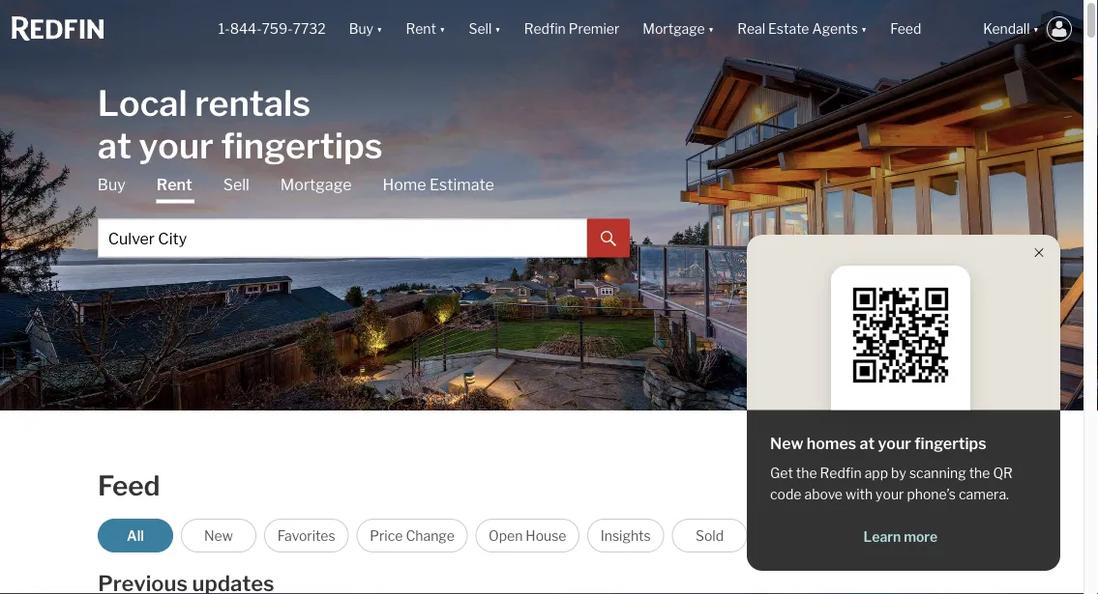 Task type: describe. For each thing, give the bounding box(es) containing it.
your inside get the redfin app by scanning the qr code above with your phone's camera.
[[876, 487, 904, 504]]

sell ▾ button
[[469, 0, 501, 58]]

app install qr code image
[[846, 282, 955, 390]]

favorites
[[278, 528, 335, 545]]

local rentals at your fingertips
[[98, 82, 383, 167]]

get
[[770, 466, 793, 482]]

camera.
[[959, 487, 1009, 504]]

above
[[804, 487, 843, 504]]

feed button
[[879, 0, 972, 58]]

status change
[[769, 528, 861, 545]]

mortgage for mortgage
[[280, 176, 352, 194]]

1 the from the left
[[796, 466, 817, 482]]

price change
[[370, 528, 455, 545]]

submit search image
[[601, 231, 616, 247]]

status
[[769, 528, 810, 545]]

home
[[383, 176, 426, 194]]

rent ▾ button
[[406, 0, 445, 58]]

code
[[770, 487, 802, 504]]

rent for rent
[[156, 176, 192, 194]]

mortgage link
[[280, 175, 352, 196]]

Status Change radio
[[755, 520, 875, 553]]

new for new homes at your fingertips
[[770, 435, 803, 454]]

▾ for buy ▾
[[376, 21, 383, 37]]

get the redfin app by scanning the qr code above with your phone's camera.
[[770, 466, 1013, 504]]

rent ▾ button
[[394, 0, 457, 58]]

kendall
[[983, 21, 1030, 37]]

mortgage for mortgage ▾
[[643, 21, 705, 37]]

sell for sell
[[223, 176, 249, 194]]

▾ inside dropdown button
[[861, 21, 867, 37]]

City, Address, School, Building, ZIP search field
[[98, 219, 587, 258]]

real estate agents ▾
[[737, 21, 867, 37]]

759-
[[262, 21, 293, 37]]

all
[[127, 528, 144, 545]]

▾ for mortgage ▾
[[708, 21, 714, 37]]

buy link
[[98, 175, 126, 196]]

change for status change
[[813, 528, 861, 545]]

feed inside feed button
[[890, 21, 921, 37]]

by
[[891, 466, 906, 482]]

Sold radio
[[672, 520, 747, 553]]

1-844-759-7732 link
[[218, 21, 326, 37]]

sell for sell ▾
[[469, 21, 492, 37]]

option group containing all
[[98, 520, 875, 553]]

New radio
[[181, 520, 256, 553]]

buy ▾ button
[[349, 0, 383, 58]]

local
[[98, 82, 187, 124]]

qr
[[993, 466, 1013, 482]]

more
[[904, 530, 938, 546]]

Open House radio
[[476, 520, 579, 553]]

All radio
[[98, 520, 173, 553]]

with
[[846, 487, 873, 504]]

buy for buy
[[98, 176, 126, 194]]

buy for buy ▾
[[349, 21, 373, 37]]

Price Change radio
[[357, 520, 468, 553]]

tab list containing buy
[[98, 175, 630, 258]]



Task type: vqa. For each thing, say whether or not it's contained in the screenshot.
5th image
no



Task type: locate. For each thing, give the bounding box(es) containing it.
1 vertical spatial redfin
[[820, 466, 862, 482]]

▾ right agents on the right of the page
[[861, 21, 867, 37]]

buy left rent link
[[98, 176, 126, 194]]

at inside local rentals at your fingertips
[[98, 124, 131, 167]]

Insights radio
[[587, 520, 664, 553]]

learn more
[[864, 530, 938, 546]]

7732
[[293, 21, 326, 37]]

▾ left sell ▾
[[439, 21, 445, 37]]

rent inside dropdown button
[[406, 21, 436, 37]]

redfin inside button
[[524, 21, 566, 37]]

1 horizontal spatial the
[[969, 466, 990, 482]]

estimate
[[430, 176, 494, 194]]

feed up "all" option
[[98, 470, 160, 503]]

1 vertical spatial rent
[[156, 176, 192, 194]]

open
[[489, 528, 523, 545]]

real
[[737, 21, 765, 37]]

change inside option
[[406, 528, 455, 545]]

▾
[[376, 21, 383, 37], [439, 21, 445, 37], [495, 21, 501, 37], [708, 21, 714, 37], [861, 21, 867, 37], [1033, 21, 1039, 37]]

fingertips
[[221, 124, 383, 167], [914, 435, 986, 454]]

rentals
[[195, 82, 311, 124]]

rent ▾
[[406, 21, 445, 37]]

fingertips inside local rentals at your fingertips
[[221, 124, 383, 167]]

▾ for kendall ▾
[[1033, 21, 1039, 37]]

redfin left premier
[[524, 21, 566, 37]]

1 vertical spatial mortgage
[[280, 176, 352, 194]]

at up app at the right of the page
[[860, 435, 875, 454]]

new for new
[[204, 528, 233, 545]]

1 vertical spatial feed
[[98, 470, 160, 503]]

0 vertical spatial sell
[[469, 21, 492, 37]]

buy right 7732
[[349, 21, 373, 37]]

1 horizontal spatial mortgage
[[643, 21, 705, 37]]

1 vertical spatial fingertips
[[914, 435, 986, 454]]

2 ▾ from the left
[[439, 21, 445, 37]]

sell down local rentals at your fingertips
[[223, 176, 249, 194]]

rent right 'buy ▾'
[[406, 21, 436, 37]]

1 vertical spatial new
[[204, 528, 233, 545]]

1 horizontal spatial feed
[[890, 21, 921, 37]]

new up get
[[770, 435, 803, 454]]

your
[[139, 124, 214, 167], [878, 435, 911, 454], [876, 487, 904, 504]]

▾ for sell ▾
[[495, 21, 501, 37]]

your for rentals
[[139, 124, 214, 167]]

rent
[[406, 21, 436, 37], [156, 176, 192, 194]]

redfin
[[524, 21, 566, 37], [820, 466, 862, 482]]

change for price change
[[406, 528, 455, 545]]

1 ▾ from the left
[[376, 21, 383, 37]]

change right price
[[406, 528, 455, 545]]

buy ▾ button
[[337, 0, 394, 58]]

home estimate link
[[383, 175, 494, 196]]

feed
[[890, 21, 921, 37], [98, 470, 160, 503]]

rent inside 'tab list'
[[156, 176, 192, 194]]

at for local
[[98, 124, 131, 167]]

mortgage ▾
[[643, 21, 714, 37]]

1 change from the left
[[406, 528, 455, 545]]

1 horizontal spatial sell
[[469, 21, 492, 37]]

0 horizontal spatial the
[[796, 466, 817, 482]]

tab list
[[98, 175, 630, 258]]

▾ left "real"
[[708, 21, 714, 37]]

2 the from the left
[[969, 466, 990, 482]]

0 vertical spatial at
[[98, 124, 131, 167]]

fingertips for new homes at your fingertips
[[914, 435, 986, 454]]

0 vertical spatial redfin
[[524, 21, 566, 37]]

scanning
[[909, 466, 966, 482]]

change
[[406, 528, 455, 545], [813, 528, 861, 545]]

estate
[[768, 21, 809, 37]]

homes
[[807, 435, 856, 454]]

at up buy "link"
[[98, 124, 131, 167]]

open house
[[489, 528, 566, 545]]

the
[[796, 466, 817, 482], [969, 466, 990, 482]]

1 vertical spatial your
[[878, 435, 911, 454]]

0 horizontal spatial fingertips
[[221, 124, 383, 167]]

0 horizontal spatial redfin
[[524, 21, 566, 37]]

agents
[[812, 21, 858, 37]]

0 horizontal spatial feed
[[98, 470, 160, 503]]

5 ▾ from the left
[[861, 21, 867, 37]]

1 horizontal spatial redfin
[[820, 466, 862, 482]]

4 ▾ from the left
[[708, 21, 714, 37]]

insights
[[601, 528, 651, 545]]

rent link
[[156, 175, 192, 204]]

mortgage ▾ button
[[643, 0, 714, 58]]

your down by
[[876, 487, 904, 504]]

fingertips up mortgage 'link'
[[221, 124, 383, 167]]

Favorites radio
[[264, 520, 349, 553]]

1 vertical spatial buy
[[98, 176, 126, 194]]

0 horizontal spatial sell
[[223, 176, 249, 194]]

your for homes
[[878, 435, 911, 454]]

▾ right kendall
[[1033, 21, 1039, 37]]

0 horizontal spatial buy
[[98, 176, 126, 194]]

mortgage up city, address, school, building, zip "search box"
[[280, 176, 352, 194]]

fingertips up scanning
[[914, 435, 986, 454]]

sold
[[696, 528, 724, 545]]

sell right rent ▾ at the left of the page
[[469, 21, 492, 37]]

1 vertical spatial at
[[860, 435, 875, 454]]

▾ right rent ▾ at the left of the page
[[495, 21, 501, 37]]

0 vertical spatial buy
[[349, 21, 373, 37]]

your up rent link
[[139, 124, 214, 167]]

change down above
[[813, 528, 861, 545]]

0 vertical spatial fingertips
[[221, 124, 383, 167]]

0 vertical spatial feed
[[890, 21, 921, 37]]

at for new
[[860, 435, 875, 454]]

redfin up above
[[820, 466, 862, 482]]

sell ▾
[[469, 21, 501, 37]]

2 change from the left
[[813, 528, 861, 545]]

real estate agents ▾ button
[[726, 0, 879, 58]]

sell inside dropdown button
[[469, 21, 492, 37]]

1 vertical spatial sell
[[223, 176, 249, 194]]

1-
[[218, 21, 230, 37]]

mortgage
[[643, 21, 705, 37], [280, 176, 352, 194]]

the up camera.
[[969, 466, 990, 482]]

redfin premier button
[[512, 0, 631, 58]]

0 vertical spatial your
[[139, 124, 214, 167]]

kendall ▾
[[983, 21, 1039, 37]]

mortgage inside dropdown button
[[643, 21, 705, 37]]

1 horizontal spatial change
[[813, 528, 861, 545]]

change inside "radio"
[[813, 528, 861, 545]]

your up by
[[878, 435, 911, 454]]

mortgage left "real"
[[643, 21, 705, 37]]

learn more link
[[770, 529, 1031, 547]]

0 vertical spatial new
[[770, 435, 803, 454]]

0 horizontal spatial new
[[204, 528, 233, 545]]

1 horizontal spatial new
[[770, 435, 803, 454]]

2 vertical spatial your
[[876, 487, 904, 504]]

fingertips for local rentals at your fingertips
[[221, 124, 383, 167]]

at
[[98, 124, 131, 167], [860, 435, 875, 454]]

sell
[[469, 21, 492, 37], [223, 176, 249, 194]]

real estate agents ▾ link
[[737, 0, 867, 58]]

0 horizontal spatial at
[[98, 124, 131, 167]]

mortgage inside 'tab list'
[[280, 176, 352, 194]]

rent for rent ▾
[[406, 21, 436, 37]]

sell ▾ button
[[457, 0, 512, 58]]

1 horizontal spatial buy
[[349, 21, 373, 37]]

feed right agents on the right of the page
[[890, 21, 921, 37]]

new
[[770, 435, 803, 454], [204, 528, 233, 545]]

new inside radio
[[204, 528, 233, 545]]

0 vertical spatial rent
[[406, 21, 436, 37]]

learn
[[864, 530, 901, 546]]

sell link
[[223, 175, 249, 196]]

6 ▾ from the left
[[1033, 21, 1039, 37]]

phone's
[[907, 487, 956, 504]]

1 horizontal spatial rent
[[406, 21, 436, 37]]

new right "all" option
[[204, 528, 233, 545]]

sell inside 'tab list'
[[223, 176, 249, 194]]

1 horizontal spatial at
[[860, 435, 875, 454]]

3 ▾ from the left
[[495, 21, 501, 37]]

▾ for rent ▾
[[439, 21, 445, 37]]

▾ left rent ▾ at the left of the page
[[376, 21, 383, 37]]

home estimate
[[383, 176, 494, 194]]

option group
[[98, 520, 875, 553]]

1-844-759-7732
[[218, 21, 326, 37]]

buy
[[349, 21, 373, 37], [98, 176, 126, 194]]

buy inside dropdown button
[[349, 21, 373, 37]]

0 horizontal spatial change
[[406, 528, 455, 545]]

the right get
[[796, 466, 817, 482]]

844-
[[230, 21, 262, 37]]

mortgage ▾ button
[[631, 0, 726, 58]]

0 vertical spatial mortgage
[[643, 21, 705, 37]]

buy inside 'tab list'
[[98, 176, 126, 194]]

your inside local rentals at your fingertips
[[139, 124, 214, 167]]

redfin premier
[[524, 21, 619, 37]]

rent left sell link at top
[[156, 176, 192, 194]]

price
[[370, 528, 403, 545]]

buy ▾
[[349, 21, 383, 37]]

house
[[526, 528, 566, 545]]

1 horizontal spatial fingertips
[[914, 435, 986, 454]]

premier
[[569, 21, 619, 37]]

0 horizontal spatial rent
[[156, 176, 192, 194]]

new homes at your fingertips
[[770, 435, 986, 454]]

redfin inside get the redfin app by scanning the qr code above with your phone's camera.
[[820, 466, 862, 482]]

0 horizontal spatial mortgage
[[280, 176, 352, 194]]

app
[[865, 466, 888, 482]]



